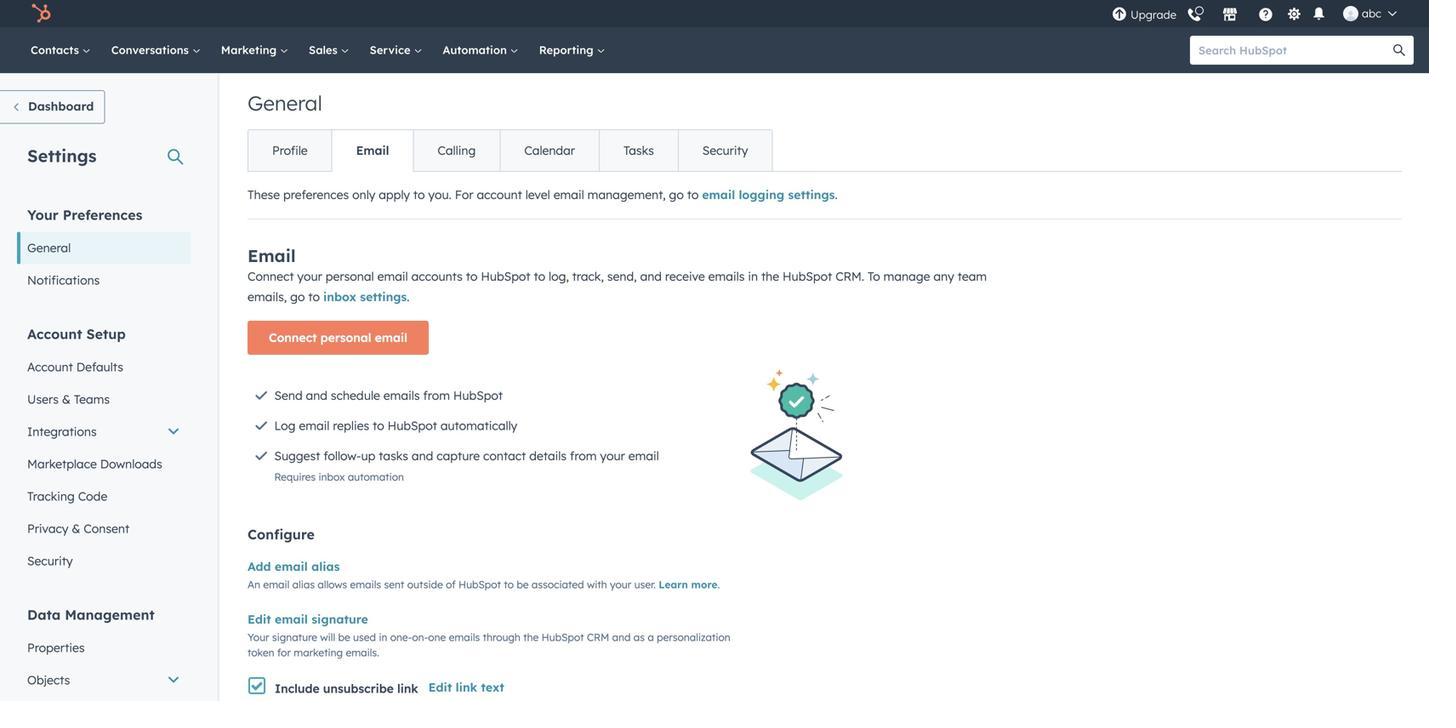 Task type: vqa. For each thing, say whether or not it's contained in the screenshot.
Connect your personal email accounts to HubSpot to log, track, send, and receive emails in the HubSpot CRM. To manage any team emails, go to's the Connect
yes



Task type: locate. For each thing, give the bounding box(es) containing it.
0 horizontal spatial be
[[338, 631, 350, 644]]

0 horizontal spatial email
[[248, 245, 296, 266]]

email inside connect your personal email accounts to hubspot to log, track, send, and receive emails in the hubspot crm. to manage any team emails, go to
[[377, 269, 408, 284]]

.
[[835, 187, 838, 202], [407, 289, 410, 304], [718, 578, 720, 591]]

hubspot right of
[[459, 578, 501, 591]]

through
[[483, 631, 521, 644]]

signature
[[312, 612, 368, 627], [272, 631, 317, 644]]

tasks
[[624, 143, 654, 158]]

connect up emails,
[[248, 269, 294, 284]]

hubspot left crm
[[542, 631, 584, 644]]

0 horizontal spatial edit
[[248, 612, 271, 627]]

2 horizontal spatial .
[[835, 187, 838, 202]]

0 vertical spatial from
[[423, 388, 450, 403]]

link left text
[[456, 680, 477, 695]]

email
[[356, 143, 389, 158], [248, 245, 296, 266]]

your up 'connect personal email'
[[297, 269, 322, 284]]

1 vertical spatial connect
[[269, 330, 317, 345]]

1 vertical spatial your
[[248, 631, 269, 644]]

notifications
[[27, 273, 100, 288]]

account defaults
[[27, 359, 123, 374]]

0 horizontal spatial the
[[523, 631, 539, 644]]

in
[[748, 269, 758, 284], [379, 631, 387, 644]]

1 horizontal spatial general
[[248, 90, 322, 116]]

inbox down follow-
[[319, 470, 345, 483]]

be
[[517, 578, 529, 591], [338, 631, 350, 644]]

connect inside connect your personal email accounts to hubspot to log, track, send, and receive emails in the hubspot crm. to manage any team emails, go to
[[248, 269, 294, 284]]

email up only
[[356, 143, 389, 158]]

privacy
[[27, 521, 68, 536]]

in right receive
[[748, 269, 758, 284]]

these preferences only apply to you. for account level email management, go to email logging settings .
[[248, 187, 838, 202]]

sales link
[[299, 27, 360, 73]]

from
[[423, 388, 450, 403], [570, 448, 597, 463]]

email inside button
[[375, 330, 407, 345]]

marketing
[[294, 646, 343, 659]]

inbox up 'connect personal email'
[[323, 289, 356, 304]]

crm.
[[836, 269, 864, 284]]

0 horizontal spatial security link
[[17, 545, 191, 577]]

tracking code link
[[17, 480, 191, 513]]

help image
[[1258, 8, 1274, 23]]

hubspot left log,
[[481, 269, 531, 284]]

0 horizontal spatial settings
[[360, 289, 407, 304]]

go right emails,
[[290, 289, 305, 304]]

in inside edit email signature your signature will be used in one-on-one emails through the hubspot crm and as a personalization token for marketing emails.
[[379, 631, 387, 644]]

security
[[703, 143, 748, 158], [27, 553, 73, 568]]

be left associated
[[517, 578, 529, 591]]

edit for edit email signature your signature will be used in one-on-one emails through the hubspot crm and as a personalization token for marketing emails.
[[248, 612, 271, 627]]

your up token
[[248, 631, 269, 644]]

the left crm.
[[761, 269, 779, 284]]

email
[[554, 187, 584, 202], [702, 187, 735, 202], [377, 269, 408, 284], [375, 330, 407, 345], [299, 418, 330, 433], [628, 448, 659, 463], [275, 559, 308, 574], [263, 578, 289, 591], [275, 612, 308, 627]]

consent
[[84, 521, 129, 536]]

inbox settings link
[[323, 289, 407, 304]]

and right send,
[[640, 269, 662, 284]]

sent
[[384, 578, 404, 591]]

edit inside edit email signature your signature will be used in one-on-one emails through the hubspot crm and as a personalization token for marketing emails.
[[248, 612, 271, 627]]

1 vertical spatial security
[[27, 553, 73, 568]]

capture
[[437, 448, 480, 463]]

edit
[[248, 612, 271, 627], [428, 680, 452, 695]]

edit down one
[[428, 680, 452, 695]]

account up users at the left bottom of the page
[[27, 359, 73, 374]]

from up log email replies to hubspot automatically
[[423, 388, 450, 403]]

general up profile
[[248, 90, 322, 116]]

signature up will
[[312, 612, 368, 627]]

2 vertical spatial .
[[718, 578, 720, 591]]

personal down inbox settings link
[[320, 330, 371, 345]]

. up 'connect personal email'
[[407, 289, 410, 304]]

0 vertical spatial personal
[[326, 269, 374, 284]]

edit email signature your signature will be used in one-on-one emails through the hubspot crm and as a personalization token for marketing emails.
[[248, 612, 731, 659]]

security link up logging
[[678, 130, 772, 171]]

signature up the 'for'
[[272, 631, 317, 644]]

1 vertical spatial from
[[570, 448, 597, 463]]

preferences
[[63, 206, 142, 223]]

general inside the your preferences element
[[27, 240, 71, 255]]

your right details
[[600, 448, 625, 463]]

0 horizontal spatial from
[[423, 388, 450, 403]]

1 horizontal spatial security
[[703, 143, 748, 158]]

1 horizontal spatial your
[[248, 631, 269, 644]]

alias down add email alias button
[[292, 578, 315, 591]]

& for users
[[62, 392, 71, 407]]

settings right logging
[[788, 187, 835, 202]]

link right unsubscribe
[[397, 681, 418, 696]]

0 vertical spatial connect
[[248, 269, 294, 284]]

profile link
[[248, 130, 331, 171]]

properties link
[[17, 632, 191, 664]]

go right management,
[[669, 187, 684, 202]]

0 vertical spatial your
[[297, 269, 322, 284]]

0 vertical spatial email
[[356, 143, 389, 158]]

and left "as" on the bottom
[[612, 631, 631, 644]]

connect down emails,
[[269, 330, 317, 345]]

1 account from the top
[[27, 325, 82, 342]]

1 vertical spatial go
[[290, 289, 305, 304]]

the inside edit email signature your signature will be used in one-on-one emails through the hubspot crm and as a personalization token for marketing emails.
[[523, 631, 539, 644]]

1 horizontal spatial from
[[570, 448, 597, 463]]

navigation
[[248, 129, 773, 172]]

0 vertical spatial be
[[517, 578, 529, 591]]

account up account defaults
[[27, 325, 82, 342]]

edit inside button
[[428, 680, 452, 695]]

users
[[27, 392, 59, 407]]

marketplace downloads link
[[17, 448, 191, 480]]

level
[[525, 187, 550, 202]]

inbox settings .
[[323, 289, 410, 304]]

alias up allows
[[311, 559, 340, 574]]

0 horizontal spatial go
[[290, 289, 305, 304]]

1 horizontal spatial .
[[718, 578, 720, 591]]

connect for connect your personal email accounts to hubspot to log, track, send, and receive emails in the hubspot crm. to manage any team emails, go to
[[248, 269, 294, 284]]

1 vertical spatial account
[[27, 359, 73, 374]]

0 vertical spatial signature
[[312, 612, 368, 627]]

0 vertical spatial the
[[761, 269, 779, 284]]

0 vertical spatial &
[[62, 392, 71, 407]]

1 vertical spatial edit
[[428, 680, 452, 695]]

1 vertical spatial the
[[523, 631, 539, 644]]

edit up token
[[248, 612, 271, 627]]

calling icon image
[[1187, 8, 1202, 23]]

email up emails,
[[248, 245, 296, 266]]

and inside connect your personal email accounts to hubspot to log, track, send, and receive emails in the hubspot crm. to manage any team emails, go to
[[640, 269, 662, 284]]

0 horizontal spatial your
[[27, 206, 59, 223]]

in left one-
[[379, 631, 387, 644]]

1 vertical spatial inbox
[[319, 470, 345, 483]]

conversations
[[111, 43, 192, 57]]

menu containing abc
[[1110, 0, 1409, 27]]

1 horizontal spatial in
[[748, 269, 758, 284]]

security up logging
[[703, 143, 748, 158]]

1 horizontal spatial go
[[669, 187, 684, 202]]

2 account from the top
[[27, 359, 73, 374]]

settings up 'connect personal email'
[[360, 289, 407, 304]]

security link down consent
[[17, 545, 191, 577]]

personal up inbox settings link
[[326, 269, 374, 284]]

management,
[[588, 187, 666, 202]]

notifications button
[[1308, 5, 1330, 23]]

from inside suggest follow-up tasks and capture contact details from your email requires inbox automation
[[570, 448, 597, 463]]

edit for edit link text
[[428, 680, 452, 695]]

1 vertical spatial .
[[407, 289, 410, 304]]

marketplaces image
[[1223, 8, 1238, 23]]

calling link
[[413, 130, 500, 171]]

automation link
[[433, 27, 529, 73]]

0 horizontal spatial general
[[27, 240, 71, 255]]

0 horizontal spatial in
[[379, 631, 387, 644]]

1 horizontal spatial email
[[356, 143, 389, 158]]

be inside edit email signature your signature will be used in one-on-one emails through the hubspot crm and as a personalization token for marketing emails.
[[338, 631, 350, 644]]

users & teams link
[[17, 383, 191, 416]]

email inside edit email signature your signature will be used in one-on-one emails through the hubspot crm and as a personalization token for marketing emails.
[[275, 612, 308, 627]]

1 vertical spatial your
[[600, 448, 625, 463]]

. inside add email alias an email alias allows emails sent outside of hubspot to be associated with your user. learn more .
[[718, 578, 720, 591]]

the right through
[[523, 631, 539, 644]]

upgrade
[[1131, 8, 1177, 22]]

& right privacy
[[72, 521, 80, 536]]

privacy & consent
[[27, 521, 129, 536]]

marketplaces button
[[1212, 0, 1248, 27]]

personal inside connect your personal email accounts to hubspot to log, track, send, and receive emails in the hubspot crm. to manage any team emails, go to
[[326, 269, 374, 284]]

be right will
[[338, 631, 350, 644]]

general up notifications
[[27, 240, 71, 255]]

edit link text
[[428, 680, 504, 695]]

1 horizontal spatial edit
[[428, 680, 452, 695]]

your inside connect your personal email accounts to hubspot to log, track, send, and receive emails in the hubspot crm. to manage any team emails, go to
[[297, 269, 322, 284]]

data
[[27, 606, 61, 623]]

conversations link
[[101, 27, 211, 73]]

and right send
[[306, 388, 328, 403]]

notifications link
[[17, 264, 191, 296]]

0 vertical spatial general
[[248, 90, 322, 116]]

2 vertical spatial your
[[610, 578, 631, 591]]

inbox
[[323, 289, 356, 304], [319, 470, 345, 483]]

link
[[456, 680, 477, 695], [397, 681, 418, 696]]

dashboard
[[28, 99, 94, 114]]

emails left sent
[[350, 578, 381, 591]]

1 horizontal spatial link
[[456, 680, 477, 695]]

to left associated
[[504, 578, 514, 591]]

your
[[297, 269, 322, 284], [600, 448, 625, 463], [610, 578, 631, 591]]

email inside the email link
[[356, 143, 389, 158]]

the inside connect your personal email accounts to hubspot to log, track, send, and receive emails in the hubspot crm. to manage any team emails, go to
[[761, 269, 779, 284]]

and inside edit email signature your signature will be used in one-on-one emails through the hubspot crm and as a personalization token for marketing emails.
[[612, 631, 631, 644]]

0 horizontal spatial security
[[27, 553, 73, 568]]

send,
[[607, 269, 637, 284]]

settings link
[[1284, 5, 1305, 23]]

1 horizontal spatial &
[[72, 521, 80, 536]]

to left log,
[[534, 269, 545, 284]]

edit email signature button
[[248, 609, 368, 630]]

text
[[481, 680, 504, 695]]

requires
[[274, 470, 316, 483]]

0 horizontal spatial &
[[62, 392, 71, 407]]

and right tasks
[[412, 448, 433, 463]]

1 vertical spatial in
[[379, 631, 387, 644]]

link inside button
[[456, 680, 477, 695]]

emails right receive
[[708, 269, 745, 284]]

1 vertical spatial personal
[[320, 330, 371, 345]]

to right management,
[[687, 187, 699, 202]]

. right logging
[[835, 187, 838, 202]]

personalization
[[657, 631, 731, 644]]

log
[[274, 418, 296, 433]]

menu
[[1110, 0, 1409, 27]]

email inside suggest follow-up tasks and capture contact details from your email requires inbox automation
[[628, 448, 659, 463]]

settings image
[[1287, 7, 1302, 23]]

personal inside button
[[320, 330, 371, 345]]

suggest follow-up tasks and capture contact details from your email requires inbox automation
[[274, 448, 659, 483]]

from right details
[[570, 448, 597, 463]]

these
[[248, 187, 280, 202]]

&
[[62, 392, 71, 407], [72, 521, 80, 536]]

help button
[[1251, 4, 1280, 23]]

to
[[868, 269, 880, 284]]

& inside "link"
[[62, 392, 71, 407]]

1 horizontal spatial settings
[[788, 187, 835, 202]]

outside
[[407, 578, 443, 591]]

your right with
[[610, 578, 631, 591]]

hubspot left crm.
[[783, 269, 832, 284]]

1 horizontal spatial the
[[761, 269, 779, 284]]

settings
[[788, 187, 835, 202], [360, 289, 407, 304]]

0 vertical spatial settings
[[788, 187, 835, 202]]

. right learn
[[718, 578, 720, 591]]

0 vertical spatial go
[[669, 187, 684, 202]]

& right users at the left bottom of the page
[[62, 392, 71, 407]]

1 vertical spatial be
[[338, 631, 350, 644]]

0 vertical spatial in
[[748, 269, 758, 284]]

1 vertical spatial security link
[[17, 545, 191, 577]]

1 horizontal spatial be
[[517, 578, 529, 591]]

hubspot
[[481, 269, 531, 284], [783, 269, 832, 284], [453, 388, 503, 403], [388, 418, 437, 433], [459, 578, 501, 591], [542, 631, 584, 644]]

connect inside connect personal email button
[[269, 330, 317, 345]]

inbox inside suggest follow-up tasks and capture contact details from your email requires inbox automation
[[319, 470, 345, 483]]

0 vertical spatial edit
[[248, 612, 271, 627]]

security link
[[678, 130, 772, 171], [17, 545, 191, 577]]

any
[[934, 269, 954, 284]]

to inside add email alias an email alias allows emails sent outside of hubspot to be associated with your user. learn more .
[[504, 578, 514, 591]]

1 vertical spatial &
[[72, 521, 80, 536]]

emails
[[708, 269, 745, 284], [383, 388, 420, 403], [350, 578, 381, 591], [449, 631, 480, 644]]

connect for connect personal email
[[269, 330, 317, 345]]

0 vertical spatial account
[[27, 325, 82, 342]]

tasks
[[379, 448, 408, 463]]

team
[[958, 269, 987, 284]]

1 horizontal spatial security link
[[678, 130, 772, 171]]

emails right one
[[449, 631, 480, 644]]

users & teams
[[27, 392, 110, 407]]

your left preferences at the left
[[27, 206, 59, 223]]

1 vertical spatial general
[[27, 240, 71, 255]]

security down privacy
[[27, 553, 73, 568]]



Task type: describe. For each thing, give the bounding box(es) containing it.
only
[[352, 187, 375, 202]]

hubspot inside edit email signature your signature will be used in one-on-one emails through the hubspot crm and as a personalization token for marketing emails.
[[542, 631, 584, 644]]

details
[[529, 448, 567, 463]]

marketing link
[[211, 27, 299, 73]]

0 vertical spatial security link
[[678, 130, 772, 171]]

your preferences
[[27, 206, 142, 223]]

emails.
[[346, 646, 379, 659]]

integrations
[[27, 424, 97, 439]]

log,
[[549, 269, 569, 284]]

your preferences element
[[17, 205, 191, 296]]

automation
[[443, 43, 510, 57]]

0 vertical spatial alias
[[311, 559, 340, 574]]

more
[[691, 578, 718, 591]]

account for account defaults
[[27, 359, 73, 374]]

unsubscribe
[[323, 681, 394, 696]]

account
[[477, 187, 522, 202]]

associated
[[532, 578, 584, 591]]

manage
[[884, 269, 930, 284]]

contacts link
[[20, 27, 101, 73]]

account for account setup
[[27, 325, 82, 342]]

navigation containing profile
[[248, 129, 773, 172]]

automation
[[348, 470, 404, 483]]

0 vertical spatial inbox
[[323, 289, 356, 304]]

replies
[[333, 418, 369, 433]]

contact
[[483, 448, 526, 463]]

management
[[65, 606, 155, 623]]

include unsubscribe link
[[275, 681, 418, 696]]

to right the replies
[[373, 418, 384, 433]]

1 vertical spatial email
[[248, 245, 296, 266]]

hubspot image
[[31, 3, 51, 24]]

follow-
[[324, 448, 361, 463]]

used
[[353, 631, 376, 644]]

setup
[[86, 325, 126, 342]]

tracking
[[27, 489, 75, 504]]

your inside suggest follow-up tasks and capture contact details from your email requires inbox automation
[[600, 448, 625, 463]]

user.
[[634, 578, 656, 591]]

your inside add email alias an email alias allows emails sent outside of hubspot to be associated with your user. learn more .
[[610, 578, 631, 591]]

you.
[[428, 187, 452, 202]]

service link
[[360, 27, 433, 73]]

abc button
[[1333, 0, 1407, 27]]

privacy & consent link
[[17, 513, 191, 545]]

and inside suggest follow-up tasks and capture contact details from your email requires inbox automation
[[412, 448, 433, 463]]

gary orlando image
[[1343, 6, 1359, 21]]

1 vertical spatial signature
[[272, 631, 317, 644]]

email link
[[331, 130, 413, 171]]

integrations button
[[17, 416, 191, 448]]

in inside connect your personal email accounts to hubspot to log, track, send, and receive emails in the hubspot crm. to manage any team emails, go to
[[748, 269, 758, 284]]

schedule
[[331, 388, 380, 403]]

data management element
[[17, 605, 191, 701]]

0 vertical spatial security
[[703, 143, 748, 158]]

one-
[[390, 631, 412, 644]]

0 vertical spatial your
[[27, 206, 59, 223]]

sales
[[309, 43, 341, 57]]

1 vertical spatial settings
[[360, 289, 407, 304]]

service
[[370, 43, 414, 57]]

settings
[[27, 145, 97, 166]]

0 vertical spatial .
[[835, 187, 838, 202]]

objects button
[[17, 664, 191, 696]]

defaults
[[76, 359, 123, 374]]

contacts
[[31, 43, 82, 57]]

learn
[[659, 578, 688, 591]]

hubspot link
[[20, 3, 64, 24]]

account defaults link
[[17, 351, 191, 383]]

general link
[[17, 232, 191, 264]]

connect your personal email accounts to hubspot to log, track, send, and receive emails in the hubspot crm. to manage any team emails, go to
[[248, 269, 987, 304]]

for
[[277, 646, 291, 659]]

tracking code
[[27, 489, 107, 504]]

email logging settings link
[[702, 187, 835, 202]]

hubspot up tasks
[[388, 418, 437, 433]]

Search HubSpot search field
[[1190, 36, 1399, 65]]

hubspot up automatically
[[453, 388, 503, 403]]

notifications image
[[1311, 7, 1327, 23]]

your inside edit email signature your signature will be used in one-on-one emails through the hubspot crm and as a personalization token for marketing emails.
[[248, 631, 269, 644]]

emails up log email replies to hubspot automatically
[[383, 388, 420, 403]]

calling icon button
[[1180, 1, 1209, 26]]

dashboard link
[[0, 90, 105, 124]]

& for privacy
[[72, 521, 80, 536]]

search image
[[1394, 44, 1405, 56]]

emails inside edit email signature your signature will be used in one-on-one emails through the hubspot crm and as a personalization token for marketing emails.
[[449, 631, 480, 644]]

objects
[[27, 673, 70, 687]]

code
[[78, 489, 107, 504]]

upgrade image
[[1112, 7, 1127, 23]]

a
[[648, 631, 654, 644]]

0 horizontal spatial link
[[397, 681, 418, 696]]

preferences
[[283, 187, 349, 202]]

hubspot inside add email alias an email alias allows emails sent outside of hubspot to be associated with your user. learn more .
[[459, 578, 501, 591]]

learn more link
[[659, 578, 718, 591]]

abc
[[1362, 6, 1382, 20]]

to right emails,
[[308, 289, 320, 304]]

profile
[[272, 143, 308, 158]]

edit link text button
[[428, 677, 504, 698]]

log email replies to hubspot automatically
[[274, 418, 517, 433]]

apply
[[379, 187, 410, 202]]

account setup
[[27, 325, 126, 342]]

1 vertical spatial alias
[[292, 578, 315, 591]]

emails,
[[248, 289, 287, 304]]

teams
[[74, 392, 110, 407]]

calling
[[438, 143, 476, 158]]

add email alias an email alias allows emails sent outside of hubspot to be associated with your user. learn more .
[[248, 559, 720, 591]]

send and schedule emails from hubspot
[[274, 388, 503, 403]]

tasks link
[[599, 130, 678, 171]]

be inside add email alias an email alias allows emails sent outside of hubspot to be associated with your user. learn more .
[[517, 578, 529, 591]]

with
[[587, 578, 607, 591]]

will
[[320, 631, 335, 644]]

account setup element
[[17, 325, 191, 577]]

to left you.
[[413, 187, 425, 202]]

emails inside add email alias an email alias allows emails sent outside of hubspot to be associated with your user. learn more .
[[350, 578, 381, 591]]

on-
[[412, 631, 428, 644]]

security inside account setup element
[[27, 553, 73, 568]]

search button
[[1385, 36, 1414, 65]]

logging
[[739, 187, 784, 202]]

suggest
[[274, 448, 320, 463]]

token
[[248, 646, 274, 659]]

allows
[[318, 578, 347, 591]]

connect personal email
[[269, 330, 407, 345]]

go inside connect your personal email accounts to hubspot to log, track, send, and receive emails in the hubspot crm. to manage any team emails, go to
[[290, 289, 305, 304]]

automatically
[[441, 418, 517, 433]]

add email alias button
[[248, 556, 340, 577]]

send
[[274, 388, 303, 403]]

0 horizontal spatial .
[[407, 289, 410, 304]]

emails inside connect your personal email accounts to hubspot to log, track, send, and receive emails in the hubspot crm. to manage any team emails, go to
[[708, 269, 745, 284]]

to right accounts
[[466, 269, 478, 284]]



